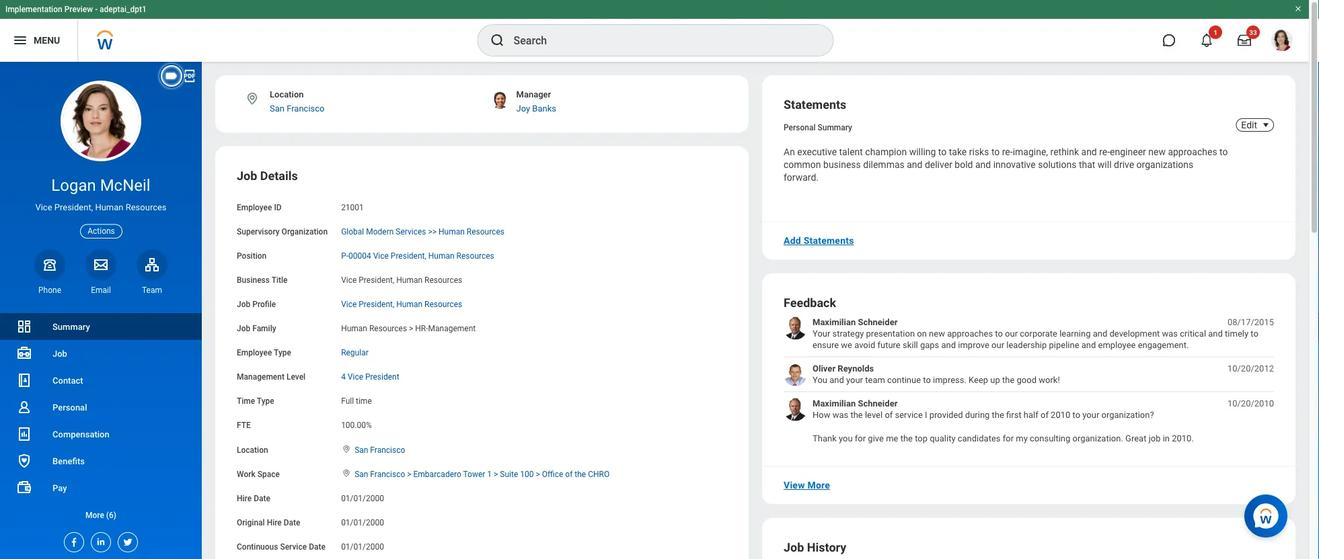 Task type: vqa. For each thing, say whether or not it's contained in the screenshot.


Task type: describe. For each thing, give the bounding box(es) containing it.
1 vertical spatial management
[[237, 373, 285, 382]]

more (6) button
[[0, 508, 202, 524]]

was inside your strategy presentation on new approaches to our corporate learning and development was critical and timely to ensure we avoid future skill gaps and improve our leadership pipeline and employee engagement.
[[1162, 329, 1178, 339]]

to inside how was the level of service i provided during the first half of 2010 to your organization? thank you for give me the top quality candidates for my consulting organization. great job in 2010.
[[1073, 410, 1081, 421]]

space
[[257, 470, 280, 479]]

keep
[[969, 375, 989, 386]]

san for san francisco
[[355, 446, 368, 455]]

san francisco > embarcadero tower 1 > suite 100 > office of the chro link
[[355, 467, 610, 479]]

you and your team continue to impress.  keep up the good work!
[[813, 375, 1060, 386]]

date for hire
[[284, 518, 300, 528]]

supervisory organization
[[237, 227, 328, 237]]

p-00004 vice president, human resources
[[341, 251, 494, 261]]

the left level
[[851, 410, 863, 421]]

president, inside business title element
[[359, 276, 394, 285]]

summary image
[[16, 319, 32, 335]]

> left suite
[[494, 470, 498, 479]]

maximilian for strategy
[[813, 317, 856, 327]]

location image for san francisco > embarcadero tower 1 > suite 100 > office of the chro
[[341, 469, 352, 479]]

1 horizontal spatial more
[[808, 480, 830, 492]]

more (6) button
[[0, 502, 202, 529]]

engagement.
[[1138, 341, 1189, 351]]

employee for employee id
[[237, 203, 272, 212]]

2 for from the left
[[1003, 434, 1014, 444]]

2010.
[[1172, 434, 1194, 444]]

the right me
[[901, 434, 913, 444]]

human inside navigation pane region
[[95, 203, 123, 213]]

adeptai_dpt1
[[100, 5, 147, 14]]

00004
[[349, 251, 371, 261]]

maximilian for was
[[813, 399, 856, 409]]

type for employee type
[[274, 349, 291, 358]]

employee
[[1098, 341, 1136, 351]]

impress.
[[933, 375, 967, 386]]

compensation image
[[16, 427, 32, 443]]

job family element
[[341, 316, 476, 334]]

human inside business title element
[[396, 276, 423, 285]]

view team image
[[144, 257, 160, 273]]

mcneil
[[100, 176, 150, 195]]

development
[[1110, 329, 1160, 339]]

san francisco > embarcadero tower 1 > suite 100 > office of the chro
[[355, 470, 610, 479]]

vice right 00004
[[373, 251, 389, 261]]

vice president, human resources link
[[341, 297, 462, 309]]

business
[[237, 276, 270, 285]]

logan
[[51, 176, 96, 195]]

vice president, human resources for vice president, human resources link
[[341, 300, 462, 309]]

job profile
[[237, 300, 276, 309]]

half
[[1024, 410, 1039, 421]]

global
[[341, 227, 364, 237]]

contact
[[52, 376, 83, 386]]

office
[[542, 470, 563, 479]]

executive
[[798, 147, 837, 158]]

job history
[[784, 541, 847, 555]]

personal summary element
[[784, 120, 852, 133]]

modern
[[366, 227, 394, 237]]

human down >> at left top
[[428, 251, 455, 261]]

fte element
[[341, 413, 372, 431]]

time
[[237, 397, 255, 406]]

to take
[[938, 147, 967, 158]]

san for san francisco > embarcadero tower 1 > suite 100 > office of the chro
[[355, 470, 368, 479]]

inbox large image
[[1238, 34, 1251, 47]]

global modern services >> human resources link
[[341, 224, 505, 237]]

job for job history
[[784, 541, 804, 555]]

maximilian schneider link for was
[[813, 398, 898, 410]]

33 button
[[1230, 26, 1260, 55]]

1 horizontal spatial san francisco link
[[355, 443, 405, 455]]

work space
[[237, 470, 280, 479]]

resources up hr-
[[425, 300, 462, 309]]

regular
[[341, 349, 369, 358]]

new inside your strategy presentation on new approaches to our corporate learning and development was critical and timely to ensure we avoid future skill gaps and improve our leadership pipeline and employee engagement.
[[929, 329, 945, 339]]

organizations
[[1137, 159, 1194, 170]]

pipeline
[[1049, 341, 1080, 351]]

consulting
[[1030, 434, 1071, 444]]

talent
[[839, 147, 863, 158]]

twitter image
[[118, 534, 133, 548]]

supervisory
[[237, 227, 280, 237]]

add
[[784, 236, 801, 247]]

forward.
[[784, 172, 819, 183]]

during
[[965, 410, 990, 421]]

1 for from the left
[[855, 434, 866, 444]]

maximilian schneider for strategy
[[813, 317, 898, 327]]

service
[[895, 410, 923, 421]]

caret down image
[[1258, 120, 1274, 131]]

business
[[824, 159, 861, 170]]

profile logan mcneil image
[[1272, 30, 1293, 54]]

up
[[991, 375, 1000, 386]]

Search Workday  search field
[[514, 26, 806, 55]]

continuous
[[237, 543, 278, 552]]

me
[[886, 434, 899, 444]]

>>
[[428, 227, 437, 237]]

innovative
[[994, 159, 1036, 170]]

my
[[1016, 434, 1028, 444]]

employee for employee type
[[237, 349, 272, 358]]

vice inside navigation pane region
[[35, 203, 52, 213]]

organization?
[[1102, 410, 1154, 421]]

> inside job family 'element'
[[409, 324, 413, 334]]

implementation preview -   adeptai_dpt1
[[5, 5, 147, 14]]

personal image
[[16, 400, 32, 416]]

resources down global modern services >> human resources
[[457, 251, 494, 261]]

01/01/2000 for continuous service date
[[341, 543, 384, 552]]

job details
[[237, 169, 298, 183]]

tag image
[[164, 69, 179, 83]]

job for job profile
[[237, 300, 250, 309]]

location image for san francisco
[[341, 445, 352, 454]]

phone logan mcneil element
[[34, 285, 65, 296]]

personal summary
[[784, 123, 852, 133]]

first
[[1007, 410, 1022, 421]]

san inside location san francisco
[[270, 103, 285, 113]]

close environment banner image
[[1295, 5, 1303, 13]]

francisco inside location san francisco
[[287, 103, 325, 113]]

linkedin image
[[92, 534, 106, 548]]

type for time type
[[257, 397, 274, 406]]

regular link
[[341, 346, 369, 358]]

quality
[[930, 434, 956, 444]]

level
[[287, 373, 306, 382]]

email button
[[85, 249, 116, 296]]

and down oliver reynolds link at the bottom of the page
[[830, 375, 844, 386]]

add statements
[[784, 236, 854, 247]]

p-
[[341, 251, 349, 261]]

president, up business title element
[[391, 251, 426, 261]]

time type
[[237, 397, 274, 406]]

future
[[878, 341, 901, 351]]

leadership
[[1007, 341, 1047, 351]]

4
[[341, 373, 346, 382]]

and right gaps
[[942, 341, 956, 351]]

san francisco
[[355, 446, 405, 455]]

francisco for san francisco > embarcadero tower 1 > suite 100 > office of the chro
[[370, 470, 405, 479]]

100
[[520, 470, 534, 479]]

president, inside navigation pane region
[[54, 203, 93, 213]]

approaches inside the an executive talent champion willing to take risks to re-imagine, rethink and re-engineer new approaches to common business dilemmas and deliver bold and innovative solutions that will drive organizations forward.
[[1168, 147, 1218, 158]]

-
[[95, 5, 98, 14]]

summary inside summary link
[[52, 322, 90, 332]]

and up the employee
[[1093, 329, 1108, 339]]

drive
[[1114, 159, 1134, 170]]

and down risks
[[976, 159, 991, 170]]

timely
[[1225, 329, 1249, 339]]

job family
[[237, 324, 276, 334]]

> right 100 at bottom
[[536, 470, 540, 479]]

profile
[[252, 300, 276, 309]]

benefits
[[52, 457, 85, 467]]

job
[[1149, 434, 1161, 444]]

1 button
[[1192, 26, 1223, 55]]

contact image
[[16, 373, 32, 389]]



Task type: locate. For each thing, give the bounding box(es) containing it.
1 horizontal spatial your
[[1083, 410, 1100, 421]]

vice inside business title element
[[341, 276, 357, 285]]

location up work space
[[237, 446, 268, 455]]

1 vertical spatial 01/01/2000
[[341, 518, 384, 528]]

date down work space
[[254, 494, 270, 504]]

0 horizontal spatial our
[[992, 341, 1005, 351]]

personal down the contact on the left bottom of the page
[[52, 403, 87, 413]]

summary
[[818, 123, 852, 133], [52, 322, 90, 332]]

pay link
[[0, 475, 202, 502]]

more left (6) on the left bottom of the page
[[85, 511, 104, 520]]

01/01/2000 for original hire date
[[341, 518, 384, 528]]

work!
[[1039, 375, 1060, 386]]

1 maximilian schneider link from the top
[[813, 316, 898, 328]]

0 vertical spatial francisco
[[287, 103, 325, 113]]

search image
[[489, 32, 506, 48]]

new up gaps
[[929, 329, 945, 339]]

chro
[[588, 470, 610, 479]]

continuous service date
[[237, 543, 326, 552]]

improve
[[958, 341, 990, 351]]

employee type
[[237, 349, 291, 358]]

1 vertical spatial new
[[929, 329, 945, 339]]

personal for personal
[[52, 403, 87, 413]]

more right view
[[808, 480, 830, 492]]

1 vertical spatial type
[[257, 397, 274, 406]]

0 vertical spatial type
[[274, 349, 291, 358]]

you
[[813, 375, 828, 386]]

statements up "personal summary" element at the right of the page
[[784, 98, 847, 112]]

and up the that
[[1082, 147, 1097, 158]]

approaches up organizations
[[1168, 147, 1218, 158]]

0 vertical spatial statements
[[784, 98, 847, 112]]

maximilian schneider link up level
[[813, 398, 898, 410]]

location inside job details group
[[237, 446, 268, 455]]

1 vertical spatial employee
[[237, 349, 272, 358]]

maximilian up how
[[813, 399, 856, 409]]

1 horizontal spatial list
[[784, 316, 1274, 445]]

san francisco link right location icon
[[270, 103, 325, 113]]

1 vertical spatial maximilian schneider
[[813, 399, 898, 409]]

original hire date element
[[341, 510, 384, 529]]

approaches up the improve
[[947, 329, 993, 339]]

0 horizontal spatial hire
[[237, 494, 252, 504]]

1 vertical spatial 1
[[487, 470, 492, 479]]

and down "learning"
[[1082, 341, 1096, 351]]

your up the organization.
[[1083, 410, 1100, 421]]

maximilian up your
[[813, 317, 856, 327]]

vice right 4
[[348, 373, 363, 382]]

2 schneider from the top
[[858, 399, 898, 409]]

2 maximilian schneider from the top
[[813, 399, 898, 409]]

employee id element
[[341, 195, 364, 213]]

personal inside personal link
[[52, 403, 87, 413]]

0 horizontal spatial was
[[833, 410, 849, 421]]

for right you at the bottom
[[855, 434, 866, 444]]

1 vertical spatial san
[[355, 446, 368, 455]]

was inside how was the level of service i provided during the first half of 2010 to your organization? thank you for give me the top quality candidates for my consulting organization. great job in 2010.
[[833, 410, 849, 421]]

2 maximilian from the top
[[813, 399, 856, 409]]

100.00%
[[341, 421, 372, 431]]

presentation
[[866, 329, 915, 339]]

employee down job family
[[237, 349, 272, 358]]

personal inside "personal summary" element
[[784, 123, 816, 133]]

schneider up level
[[858, 399, 898, 409]]

candidates
[[958, 434, 1001, 444]]

edit link
[[1242, 118, 1258, 132]]

full time element
[[341, 394, 372, 406]]

was
[[1162, 329, 1178, 339], [833, 410, 849, 421]]

2 horizontal spatial of
[[1041, 410, 1049, 421]]

0 vertical spatial personal
[[784, 123, 816, 133]]

facebook image
[[65, 534, 79, 548]]

of inside job details group
[[565, 470, 573, 479]]

feedback
[[784, 296, 836, 310]]

0 vertical spatial location
[[270, 89, 304, 100]]

francisco for san francisco
[[370, 446, 405, 455]]

human down logan mcneil
[[95, 203, 123, 213]]

resources down vice president, human resources link
[[369, 324, 407, 334]]

job left history
[[784, 541, 804, 555]]

team logan mcneil element
[[137, 285, 168, 296]]

email
[[91, 286, 111, 295]]

0 horizontal spatial 1
[[487, 470, 492, 479]]

the right up
[[1003, 375, 1015, 386]]

id
[[274, 203, 282, 212]]

for left my
[[1003, 434, 1014, 444]]

0 horizontal spatial list
[[0, 314, 202, 529]]

and down willing
[[907, 159, 923, 170]]

notifications large image
[[1200, 34, 1214, 47]]

justify image
[[12, 32, 28, 48]]

0 vertical spatial san
[[270, 103, 285, 113]]

navigation pane region
[[0, 62, 202, 560]]

01/01/2000 down original hire date element
[[341, 543, 384, 552]]

1 horizontal spatial management
[[428, 324, 476, 334]]

email logan mcneil element
[[85, 285, 116, 296]]

hire date element
[[341, 486, 384, 504]]

employee's photo (maximilian schneider) image
[[784, 316, 807, 340], [784, 398, 807, 422]]

date up "service"
[[284, 518, 300, 528]]

new inside the an executive talent champion willing to take risks to re-imagine, rethink and re-engineer new approaches to common business dilemmas and deliver bold and innovative solutions that will drive organizations forward.
[[1149, 147, 1166, 158]]

1 horizontal spatial our
[[1005, 329, 1018, 339]]

business title element
[[341, 268, 462, 286]]

re- up will
[[1100, 147, 1110, 158]]

our
[[1005, 329, 1018, 339], [992, 341, 1005, 351]]

schneider
[[858, 317, 898, 327], [858, 399, 898, 409]]

management inside job family 'element'
[[428, 324, 476, 334]]

1 horizontal spatial personal
[[784, 123, 816, 133]]

resources inside navigation pane region
[[126, 203, 167, 213]]

our up leadership
[[1005, 329, 1018, 339]]

0 vertical spatial vice president, human resources
[[35, 203, 167, 213]]

employee's photo (maximilian schneider) image left your
[[784, 316, 807, 340]]

1 vertical spatial san francisco link
[[355, 443, 405, 455]]

employee's photo (oliver reynolds) image
[[784, 363, 807, 387]]

(6)
[[106, 511, 116, 520]]

embarcadero
[[413, 470, 461, 479]]

2 employee's photo (maximilian schneider) image from the top
[[784, 398, 807, 422]]

maximilian schneider link for strategy
[[813, 316, 898, 328]]

> left embarcadero
[[407, 470, 411, 479]]

mail image
[[93, 257, 109, 273]]

summary up talent
[[818, 123, 852, 133]]

resources right >> at left top
[[467, 227, 505, 237]]

of right half
[[1041, 410, 1049, 421]]

0 vertical spatial maximilian schneider
[[813, 317, 898, 327]]

0 vertical spatial employee
[[237, 203, 272, 212]]

type right time
[[257, 397, 274, 406]]

on
[[917, 329, 927, 339]]

team
[[865, 375, 885, 386]]

location image
[[245, 92, 260, 106]]

schneider up presentation
[[858, 317, 898, 327]]

great
[[1126, 434, 1147, 444]]

human inside job family 'element'
[[341, 324, 367, 334]]

phone image
[[40, 257, 59, 273]]

human right >> at left top
[[439, 227, 465, 237]]

provided
[[930, 410, 963, 421]]

0 vertical spatial date
[[254, 494, 270, 504]]

statements inside "button"
[[804, 236, 854, 247]]

employee left id
[[237, 203, 272, 212]]

management level
[[237, 373, 306, 382]]

1 horizontal spatial of
[[885, 410, 893, 421]]

1 vertical spatial location
[[237, 446, 268, 455]]

location image
[[341, 445, 352, 454], [341, 469, 352, 479]]

2 maximilian schneider link from the top
[[813, 398, 898, 410]]

actions
[[88, 227, 115, 236]]

the inside san francisco > embarcadero tower 1 > suite 100 > office of the chro link
[[575, 470, 586, 479]]

summary inside "personal summary" element
[[818, 123, 852, 133]]

1 horizontal spatial location
[[270, 89, 304, 100]]

0 horizontal spatial date
[[254, 494, 270, 504]]

location inside location san francisco
[[270, 89, 304, 100]]

compensation link
[[0, 421, 202, 448]]

1 vertical spatial was
[[833, 410, 849, 421]]

more inside dropdown button
[[85, 511, 104, 520]]

2 01/01/2000 from the top
[[341, 518, 384, 528]]

was up engagement.
[[1162, 329, 1178, 339]]

we
[[841, 341, 852, 351]]

1 inside job details group
[[487, 470, 492, 479]]

0 vertical spatial maximilian schneider link
[[813, 316, 898, 328]]

new up organizations
[[1149, 147, 1166, 158]]

job for job details
[[237, 169, 257, 183]]

joy
[[516, 103, 530, 113]]

list containing maximilian schneider
[[784, 316, 1274, 445]]

1 horizontal spatial for
[[1003, 434, 1014, 444]]

add statements button
[[778, 228, 860, 255]]

francisco down the san francisco
[[370, 470, 405, 479]]

full time
[[341, 397, 372, 406]]

0 horizontal spatial summary
[[52, 322, 90, 332]]

job up the contact on the left bottom of the page
[[52, 349, 67, 359]]

1 schneider from the top
[[858, 317, 898, 327]]

0 vertical spatial schneider
[[858, 317, 898, 327]]

0 vertical spatial hire
[[237, 494, 252, 504]]

history
[[807, 541, 847, 555]]

1 horizontal spatial re-
[[1100, 147, 1110, 158]]

0 horizontal spatial approaches
[[947, 329, 993, 339]]

human up vice president, human resources link
[[396, 276, 423, 285]]

vice president, human resources for business title element
[[341, 276, 462, 285]]

1 employee's photo (maximilian schneider) image from the top
[[784, 316, 807, 340]]

view more
[[784, 480, 830, 492]]

type up management level
[[274, 349, 291, 358]]

1 horizontal spatial summary
[[818, 123, 852, 133]]

location
[[270, 89, 304, 100], [237, 446, 268, 455]]

francisco inside san francisco > embarcadero tower 1 > suite 100 > office of the chro link
[[370, 470, 405, 479]]

job left family
[[237, 324, 250, 334]]

0 vertical spatial location image
[[341, 445, 352, 454]]

resources down p-00004 vice president, human resources
[[425, 276, 462, 285]]

how was the level of service i provided during the first half of 2010 to your organization? thank you for give me the top quality candidates for my consulting organization. great job in 2010.
[[813, 410, 1194, 444]]

an executive talent champion willing to take risks to re-imagine, rethink and re-engineer new approaches to common business dilemmas and deliver bold and innovative solutions that will drive organizations forward.
[[784, 147, 1231, 183]]

location image up 'hire date' element
[[341, 469, 352, 479]]

1 vertical spatial more
[[85, 511, 104, 520]]

job left profile
[[237, 300, 250, 309]]

phone button
[[34, 249, 65, 296]]

2 vertical spatial francisco
[[370, 470, 405, 479]]

hire right original
[[267, 518, 282, 528]]

1 vertical spatial maximilian
[[813, 399, 856, 409]]

president, down business title element
[[359, 300, 394, 309]]

original
[[237, 518, 265, 528]]

resources down 'mcneil'
[[126, 203, 167, 213]]

vice
[[35, 203, 52, 213], [373, 251, 389, 261], [341, 276, 357, 285], [341, 300, 357, 309], [348, 373, 363, 382]]

avoid
[[855, 341, 876, 351]]

gaps
[[920, 341, 939, 351]]

francisco down 100.00%
[[370, 446, 405, 455]]

your inside how was the level of service i provided during the first half of 2010 to your organization? thank you for give me the top quality candidates for my consulting organization. great job in 2010.
[[1083, 410, 1100, 421]]

your
[[813, 329, 831, 339]]

in
[[1163, 434, 1170, 444]]

0 vertical spatial was
[[1162, 329, 1178, 339]]

vice president, human resources up vice president, human resources link
[[341, 276, 462, 285]]

1 vertical spatial employee's photo (maximilian schneider) image
[[784, 398, 807, 422]]

job left details
[[237, 169, 257, 183]]

0 vertical spatial management
[[428, 324, 476, 334]]

personal for personal summary
[[784, 123, 816, 133]]

1 horizontal spatial hire
[[267, 518, 282, 528]]

vice president, human resources down logan mcneil
[[35, 203, 167, 213]]

2 vertical spatial date
[[309, 543, 326, 552]]

location for location san francisco
[[270, 89, 304, 100]]

schneider for presentation
[[858, 317, 898, 327]]

job for job
[[52, 349, 67, 359]]

maximilian schneider up level
[[813, 399, 898, 409]]

pay image
[[16, 480, 32, 497]]

2 employee from the top
[[237, 349, 272, 358]]

san right location icon
[[270, 103, 285, 113]]

0 vertical spatial maximilian
[[813, 317, 856, 327]]

1 vertical spatial location image
[[341, 469, 352, 479]]

schneider for the
[[858, 399, 898, 409]]

hr-
[[415, 324, 428, 334]]

1 horizontal spatial new
[[1149, 147, 1166, 158]]

vice down logan
[[35, 203, 52, 213]]

0 horizontal spatial for
[[855, 434, 866, 444]]

resources inside job family 'element'
[[369, 324, 407, 334]]

0 vertical spatial approaches
[[1168, 147, 1218, 158]]

employee's photo (maximilian schneider) image left how
[[784, 398, 807, 422]]

francisco right location icon
[[287, 103, 325, 113]]

management
[[428, 324, 476, 334], [237, 373, 285, 382]]

1 horizontal spatial approaches
[[1168, 147, 1218, 158]]

1 inside button
[[1214, 28, 1218, 36]]

job image
[[16, 346, 32, 362]]

job inside 'list'
[[52, 349, 67, 359]]

1 right notifications large icon
[[1214, 28, 1218, 36]]

list containing summary
[[0, 314, 202, 529]]

job details group
[[237, 168, 727, 560]]

1 horizontal spatial was
[[1162, 329, 1178, 339]]

san up 'hire date' element
[[355, 470, 368, 479]]

vice president, human resources up job family 'element'
[[341, 300, 462, 309]]

top
[[915, 434, 928, 444]]

vice up regular link
[[341, 300, 357, 309]]

strategy
[[833, 329, 864, 339]]

personal up an
[[784, 123, 816, 133]]

resources inside business title element
[[425, 276, 462, 285]]

0 horizontal spatial your
[[846, 375, 863, 386]]

1 vertical spatial approaches
[[947, 329, 993, 339]]

1 vertical spatial maximilian schneider link
[[813, 398, 898, 410]]

team link
[[137, 249, 168, 296]]

summary up job link
[[52, 322, 90, 332]]

maximilian schneider
[[813, 317, 898, 327], [813, 399, 898, 409]]

you
[[839, 434, 853, 444]]

menu banner
[[0, 0, 1309, 62]]

2 vertical spatial 01/01/2000
[[341, 543, 384, 552]]

3 01/01/2000 from the top
[[341, 543, 384, 552]]

1 vertical spatial vice president, human resources
[[341, 276, 462, 285]]

1 vertical spatial hire
[[267, 518, 282, 528]]

1 vertical spatial schneider
[[858, 399, 898, 409]]

human up regular link
[[341, 324, 367, 334]]

1 horizontal spatial 1
[[1214, 28, 1218, 36]]

10/20/2012
[[1228, 364, 1274, 374]]

the left first
[[992, 410, 1004, 421]]

0 horizontal spatial location
[[237, 446, 268, 455]]

1 location image from the top
[[341, 445, 352, 454]]

0 horizontal spatial more
[[85, 511, 104, 520]]

0 vertical spatial employee's photo (maximilian schneider) image
[[784, 316, 807, 340]]

0 horizontal spatial re-
[[1002, 147, 1013, 158]]

1
[[1214, 28, 1218, 36], [487, 470, 492, 479]]

benefits image
[[16, 453, 32, 470]]

critical
[[1180, 329, 1206, 339]]

give
[[868, 434, 884, 444]]

1 01/01/2000 from the top
[[341, 494, 384, 504]]

1 vertical spatial statements
[[804, 236, 854, 247]]

san francisco link down 100.00%
[[355, 443, 405, 455]]

work
[[237, 470, 255, 479]]

of right level
[[885, 410, 893, 421]]

time
[[356, 397, 372, 406]]

1 vertical spatial date
[[284, 518, 300, 528]]

skill
[[903, 341, 918, 351]]

tower
[[463, 470, 485, 479]]

2 horizontal spatial date
[[309, 543, 326, 552]]

1 re- from the left
[[1002, 147, 1013, 158]]

0 vertical spatial san francisco link
[[270, 103, 325, 113]]

actions button
[[80, 224, 122, 239]]

1 vertical spatial summary
[[52, 322, 90, 332]]

2 vertical spatial san
[[355, 470, 368, 479]]

location right location icon
[[270, 89, 304, 100]]

of right office
[[565, 470, 573, 479]]

0 horizontal spatial of
[[565, 470, 573, 479]]

hire down the work
[[237, 494, 252, 504]]

0 vertical spatial more
[[808, 480, 830, 492]]

0 vertical spatial 1
[[1214, 28, 1218, 36]]

san down 100.00%
[[355, 446, 368, 455]]

2010
[[1051, 410, 1071, 421]]

list
[[0, 314, 202, 529], [784, 316, 1274, 445]]

benefits link
[[0, 448, 202, 475]]

date
[[254, 494, 270, 504], [284, 518, 300, 528], [309, 543, 326, 552]]

1 vertical spatial personal
[[52, 403, 87, 413]]

location image down 100.00%
[[341, 445, 352, 454]]

implementation
[[5, 5, 62, 14]]

employee's photo (maximilian schneider) image for your strategy presentation on new approaches to our corporate learning and development was critical and timely to ensure we avoid future skill gaps and improve our leadership pipeline and employee engagement.
[[784, 316, 807, 340]]

0 vertical spatial our
[[1005, 329, 1018, 339]]

vice president, human resources inside navigation pane region
[[35, 203, 167, 213]]

location for location
[[237, 446, 268, 455]]

0 vertical spatial new
[[1149, 147, 1166, 158]]

date right "service"
[[309, 543, 326, 552]]

> left hr-
[[409, 324, 413, 334]]

continuous service date element
[[341, 535, 384, 553]]

organization.
[[1073, 434, 1124, 444]]

title
[[272, 276, 288, 285]]

1 employee from the top
[[237, 203, 272, 212]]

vice president, human resources
[[35, 203, 167, 213], [341, 276, 462, 285], [341, 300, 462, 309]]

was right how
[[833, 410, 849, 421]]

how
[[813, 410, 831, 421]]

1 maximilian from the top
[[813, 317, 856, 327]]

08/17/2015
[[1228, 317, 1274, 327]]

maximilian schneider link up strategy
[[813, 316, 898, 328]]

1 right tower
[[487, 470, 492, 479]]

view printable version (pdf) image
[[182, 69, 197, 83]]

0 horizontal spatial new
[[929, 329, 945, 339]]

more
[[808, 480, 830, 492], [85, 511, 104, 520]]

0 horizontal spatial san francisco link
[[270, 103, 325, 113]]

0 vertical spatial summary
[[818, 123, 852, 133]]

1 vertical spatial your
[[1083, 410, 1100, 421]]

0 horizontal spatial management
[[237, 373, 285, 382]]

maximilian schneider for was
[[813, 399, 898, 409]]

statements right add
[[804, 236, 854, 247]]

01/01/2000 for hire date
[[341, 494, 384, 504]]

job for job family
[[237, 324, 250, 334]]

management down vice president, human resources link
[[428, 324, 476, 334]]

1 vertical spatial francisco
[[370, 446, 405, 455]]

your down reynolds
[[846, 375, 863, 386]]

the left chro
[[575, 470, 586, 479]]

human resources > hr-management
[[341, 324, 476, 334]]

1 vertical spatial our
[[992, 341, 1005, 351]]

2 vertical spatial vice president, human resources
[[341, 300, 462, 309]]

1 maximilian schneider from the top
[[813, 317, 898, 327]]

0 vertical spatial 01/01/2000
[[341, 494, 384, 504]]

approaches inside your strategy presentation on new approaches to our corporate learning and development was critical and timely to ensure we avoid future skill gaps and improve our leadership pipeline and employee engagement.
[[947, 329, 993, 339]]

0 vertical spatial your
[[846, 375, 863, 386]]

employee's photo (maximilian schneider) image for how was the level of service i provided during the first half of 2010 to your organization? thank you for give me the top quality candidates for my consulting organization. great job in 2010.
[[784, 398, 807, 422]]

date for service
[[309, 543, 326, 552]]

president, down logan
[[54, 203, 93, 213]]

organization
[[282, 227, 328, 237]]

menu button
[[0, 19, 78, 62]]

1 horizontal spatial date
[[284, 518, 300, 528]]

re- up innovative
[[1002, 147, 1013, 158]]

human up job family 'element'
[[396, 300, 423, 309]]

team
[[142, 286, 162, 295]]

menu
[[34, 35, 60, 46]]

2 re- from the left
[[1100, 147, 1110, 158]]

0 horizontal spatial personal
[[52, 403, 87, 413]]

and left timely
[[1209, 329, 1223, 339]]

pay
[[52, 483, 67, 494]]

2 location image from the top
[[341, 469, 352, 479]]



